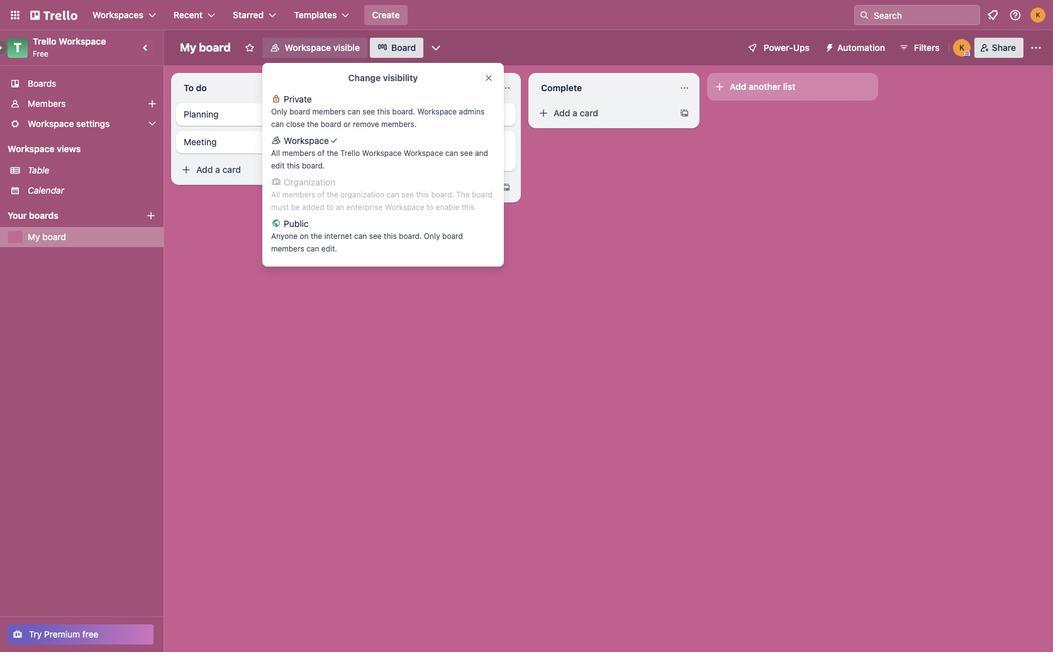 Task type: describe. For each thing, give the bounding box(es) containing it.
create
[[372, 9, 400, 20]]

enterprise
[[346, 203, 383, 212]]

this inside all members of the organization can see this board. the board must be added to an enterprise workspace to enable this.
[[416, 190, 429, 199]]

workspace visible button
[[262, 38, 367, 58]]

automation button
[[820, 38, 893, 58]]

to do
[[184, 82, 207, 93]]

card for add a card button to the right
[[580, 108, 598, 118]]

your
[[8, 210, 27, 221]]

try premium free
[[29, 629, 98, 640]]

share button
[[974, 38, 1023, 58]]

my board inside my board text field
[[180, 41, 231, 54]]

board link
[[370, 38, 423, 58]]

getting office supplies link
[[362, 108, 508, 121]]

share
[[992, 42, 1016, 53]]

table
[[28, 165, 49, 176]]

switch to… image
[[9, 9, 21, 21]]

or
[[343, 120, 351, 129]]

members inside anyone on the internet can see this board. only board members can edit.
[[271, 244, 304, 254]]

getting office supplies
[[362, 109, 453, 120]]

workspace up table
[[8, 143, 55, 154]]

card for getting office supplies's add a card button
[[401, 182, 420, 192]]

settings
[[76, 118, 110, 129]]

test prototype
[[362, 137, 422, 147]]

workspaces
[[92, 9, 143, 20]]

workspace inside dropdown button
[[28, 118, 74, 129]]

your boards
[[8, 210, 58, 221]]

t link
[[8, 38, 28, 58]]

be
[[291, 203, 300, 212]]

all members of the organization can see this board. the board must be added to an enterprise workspace to enable this.
[[271, 190, 493, 212]]

workspace down test prototype
[[362, 148, 402, 158]]

of for workspace
[[317, 148, 325, 158]]

board down private
[[289, 107, 310, 116]]

close
[[286, 120, 305, 129]]

this inside all members of the trello workspace workspace can see and edit this board.
[[287, 161, 300, 170]]

premium
[[44, 629, 80, 640]]

0 horizontal spatial kendallparks02 (kendallparks02) image
[[953, 39, 970, 57]]

workspace inside only board members can see this board. workspace admins can close the board or remove members.
[[417, 107, 457, 116]]

can down "on"
[[306, 244, 319, 254]]

only board members can see this board. workspace admins can close the board or remove members.
[[271, 107, 484, 129]]

templates
[[294, 9, 337, 20]]

all for workspace
[[271, 148, 280, 158]]

add a card button for planning
[[176, 160, 315, 180]]

2 horizontal spatial add a card button
[[533, 103, 672, 123]]

recent button
[[166, 5, 223, 25]]

added
[[302, 203, 324, 212]]

table link
[[28, 164, 156, 177]]

members inside all members of the trello workspace workspace can see and edit this board.
[[282, 148, 315, 158]]

a for add a card button associated with planning
[[215, 164, 220, 175]]

power-ups
[[764, 42, 810, 53]]

add another list button
[[707, 73, 878, 101]]

of for organization
[[317, 190, 325, 199]]

automation
[[837, 42, 885, 53]]

Complete text field
[[533, 78, 674, 98]]

filters
[[914, 42, 940, 53]]

a for add a card button to the right
[[572, 108, 577, 118]]

do
[[196, 82, 207, 93]]

must
[[271, 203, 289, 212]]

organization
[[284, 177, 335, 187]]

can inside all members of the organization can see this board. the board must be added to an enterprise workspace to enable this.
[[386, 190, 399, 199]]

the inside anyone on the internet can see this board. only board members can edit.
[[311, 231, 322, 241]]

private
[[284, 94, 312, 104]]

recent
[[174, 9, 203, 20]]

card for add a card button associated with planning
[[222, 164, 241, 175]]

search image
[[859, 10, 869, 20]]

complete
[[541, 82, 582, 93]]

members link
[[0, 94, 164, 114]]

primary element
[[0, 0, 1053, 30]]

this card is a template.
[[377, 153, 460, 163]]

an
[[336, 203, 344, 212]]

boards link
[[0, 74, 164, 94]]

members inside only board members can see this board. workspace admins can close the board or remove members.
[[312, 107, 345, 116]]

2 to from the left
[[426, 203, 434, 212]]

meeting link
[[184, 136, 330, 148]]

workspaces button
[[85, 5, 163, 25]]

free
[[33, 49, 48, 59]]

template.
[[427, 153, 460, 163]]

kendallparks02 (kendallparks02) image inside primary element
[[1030, 8, 1045, 23]]

board
[[391, 42, 416, 53]]

this inside only board members can see this board. workspace admins can close the board or remove members.
[[377, 107, 390, 116]]

card left is
[[395, 153, 410, 163]]

organization
[[340, 190, 384, 199]]

your boards with 1 items element
[[8, 208, 127, 223]]

workspace inside all members of the organization can see this board. the board must be added to an enterprise workspace to enable this.
[[385, 203, 424, 212]]

only inside only board members can see this board. workspace admins can close the board or remove members.
[[271, 107, 287, 116]]

see inside all members of the organization can see this board. the board must be added to an enterprise workspace to enable this.
[[401, 190, 414, 199]]

workspace visible
[[285, 42, 360, 53]]

close popover image
[[484, 73, 494, 83]]

customize views image
[[430, 42, 442, 54]]

open information menu image
[[1009, 9, 1022, 21]]

members.
[[381, 120, 417, 129]]

board inside text field
[[199, 41, 231, 54]]

sm image
[[820, 38, 837, 55]]

star or unstar board image
[[244, 43, 255, 53]]

calendar
[[28, 185, 64, 196]]

internet
[[324, 231, 352, 241]]

see inside all members of the trello workspace workspace can see and edit this board.
[[460, 148, 473, 158]]

power-ups button
[[738, 38, 817, 58]]

add for add another list button
[[730, 81, 746, 92]]

starred button
[[225, 5, 284, 25]]

the
[[456, 190, 470, 199]]

admins
[[459, 107, 484, 116]]

can left close
[[271, 120, 284, 129]]

filters button
[[895, 38, 943, 58]]

workspace settings button
[[0, 114, 164, 134]]

create from template… image for planning
[[322, 165, 332, 175]]

Search field
[[869, 6, 979, 25]]

try
[[29, 629, 42, 640]]

planning link
[[184, 108, 330, 121]]

workspace down close
[[284, 135, 329, 146]]

workspace views
[[8, 143, 81, 154]]

this member is an admin of this board. image
[[964, 51, 970, 57]]

my inside text field
[[180, 41, 196, 54]]

try premium free button
[[8, 625, 153, 645]]

0 notifications image
[[985, 8, 1000, 23]]

views
[[57, 143, 81, 154]]

another
[[749, 81, 781, 92]]



Task type: vqa. For each thing, say whether or not it's contained in the screenshot.
Jeremy Miller (jeremymiller198) image
no



Task type: locate. For each thing, give the bounding box(es) containing it.
this up members. on the top left of the page
[[377, 107, 390, 116]]

change
[[348, 72, 381, 83]]

board. up organization
[[302, 161, 325, 170]]

trello up free
[[33, 36, 56, 47]]

add board image
[[146, 211, 156, 221]]

remove
[[353, 120, 379, 129]]

1 vertical spatial of
[[317, 190, 325, 199]]

my down your boards
[[28, 231, 40, 242]]

see down is
[[401, 190, 414, 199]]

change visibility
[[348, 72, 418, 83]]

a for getting office supplies's add a card button
[[394, 182, 399, 192]]

this
[[377, 153, 392, 163]]

trello inside trello workspace free
[[33, 36, 56, 47]]

all inside all members of the organization can see this board. the board must be added to an enterprise workspace to enable this.
[[271, 190, 280, 199]]

can right internet
[[354, 231, 367, 241]]

1 horizontal spatial my
[[180, 41, 196, 54]]

test prototype link
[[362, 136, 508, 148]]

card down complete text box
[[580, 108, 598, 118]]

add a card
[[554, 108, 598, 118], [196, 164, 241, 175], [375, 182, 420, 192]]

all
[[271, 148, 280, 158], [271, 190, 280, 199]]

boards
[[28, 78, 56, 89]]

0 vertical spatial trello
[[33, 36, 56, 47]]

add a card button down complete text box
[[533, 103, 672, 123]]

workspace right enterprise
[[385, 203, 424, 212]]

0 vertical spatial create from template… image
[[322, 165, 332, 175]]

create from template… image for getting office supplies
[[501, 182, 511, 192]]

1 horizontal spatial kendallparks02 (kendallparks02) image
[[1030, 8, 1045, 23]]

1 vertical spatial trello
[[340, 148, 360, 158]]

members down anyone at the top of the page
[[271, 244, 304, 254]]

see inside anyone on the internet can see this board. only board members can edit.
[[369, 231, 382, 241]]

add a card button down this card is a template.
[[355, 177, 493, 198]]

see inside only board members can see this board. workspace admins can close the board or remove members.
[[362, 107, 375, 116]]

trello workspace link
[[33, 36, 106, 47]]

add a card for getting office supplies
[[375, 182, 420, 192]]

getting
[[362, 109, 391, 120]]

workspace down back to home 'image' in the top of the page
[[59, 36, 106, 47]]

visibility
[[383, 72, 418, 83]]

of up organization
[[317, 148, 325, 158]]

workspace down the templates
[[285, 42, 331, 53]]

see down enterprise
[[369, 231, 382, 241]]

this down this card is a template.
[[416, 190, 429, 199]]

edit
[[271, 161, 285, 170]]

board left star or unstar board image
[[199, 41, 231, 54]]

members up be
[[282, 190, 315, 199]]

0 horizontal spatial to
[[326, 203, 334, 212]]

0 vertical spatial my
[[180, 41, 196, 54]]

1 vertical spatial kendallparks02 (kendallparks02) image
[[953, 39, 970, 57]]

0 horizontal spatial add a card button
[[176, 160, 315, 180]]

card down is
[[401, 182, 420, 192]]

ups
[[793, 42, 810, 53]]

1 vertical spatial add a card
[[196, 164, 241, 175]]

the up organization
[[327, 148, 338, 158]]

0 horizontal spatial my board
[[28, 231, 66, 242]]

1 vertical spatial my
[[28, 231, 40, 242]]

a right is
[[420, 153, 425, 163]]

can left and
[[445, 148, 458, 158]]

t
[[14, 40, 22, 55]]

list
[[783, 81, 795, 92]]

all inside all members of the trello workspace workspace can see and edit this board.
[[271, 148, 280, 158]]

add for add a card button associated with planning
[[196, 164, 213, 175]]

1 vertical spatial create from template… image
[[501, 182, 511, 192]]

board down the boards
[[42, 231, 66, 242]]

1 horizontal spatial my board
[[180, 41, 231, 54]]

and
[[475, 148, 488, 158]]

To do text field
[[176, 78, 317, 98]]

this inside anyone on the internet can see this board. only board members can edit.
[[384, 231, 397, 241]]

0 horizontal spatial add a card
[[196, 164, 241, 175]]

all members of the trello workspace workspace can see and edit this board.
[[271, 148, 488, 170]]

2 of from the top
[[317, 190, 325, 199]]

the inside all members of the trello workspace workspace can see and edit this board.
[[327, 148, 338, 158]]

create from template… image right the
[[501, 182, 511, 192]]

calendar link
[[28, 184, 156, 197]]

trello down or
[[340, 148, 360, 158]]

the right "on"
[[311, 231, 322, 241]]

my board down recent dropdown button
[[180, 41, 231, 54]]

the right close
[[307, 120, 319, 129]]

test
[[362, 137, 379, 147]]

all up the edit
[[271, 148, 280, 158]]

members
[[312, 107, 345, 116], [282, 148, 315, 158], [282, 190, 315, 199], [271, 244, 304, 254]]

1 horizontal spatial add a card
[[375, 182, 420, 192]]

only inside anyone on the internet can see this board. only board members can edit.
[[424, 231, 440, 241]]

board. inside all members of the trello workspace workspace can see and edit this board.
[[302, 161, 325, 170]]

can up or
[[348, 107, 360, 116]]

office
[[394, 109, 417, 120]]

trello
[[33, 36, 56, 47], [340, 148, 360, 158]]

add another list
[[730, 81, 795, 92]]

card
[[580, 108, 598, 118], [395, 153, 410, 163], [222, 164, 241, 175], [401, 182, 420, 192]]

the inside only board members can see this board. workspace admins can close the board or remove members.
[[307, 120, 319, 129]]

my board
[[180, 41, 231, 54], [28, 231, 66, 242]]

board. down all members of the organization can see this board. the board must be added to an enterprise workspace to enable this.
[[399, 231, 422, 241]]

workspace down members
[[28, 118, 74, 129]]

add a card down complete
[[554, 108, 598, 118]]

create from template… image
[[679, 108, 689, 118]]

can
[[348, 107, 360, 116], [271, 120, 284, 129], [445, 148, 458, 158], [386, 190, 399, 199], [354, 231, 367, 241], [306, 244, 319, 254]]

2 vertical spatial add a card
[[375, 182, 420, 192]]

edit.
[[321, 244, 337, 254]]

to
[[326, 203, 334, 212], [426, 203, 434, 212]]

members
[[28, 98, 66, 109]]

add up enterprise
[[375, 182, 392, 192]]

only
[[271, 107, 287, 116], [424, 231, 440, 241]]

meeting
[[184, 137, 217, 147]]

of inside all members of the organization can see this board. the board must be added to an enterprise workspace to enable this.
[[317, 190, 325, 199]]

enable
[[436, 203, 459, 212]]

to
[[184, 82, 194, 93]]

1 vertical spatial only
[[424, 231, 440, 241]]

a down meeting
[[215, 164, 220, 175]]

of up added
[[317, 190, 325, 199]]

create from template… image
[[322, 165, 332, 175], [501, 182, 511, 192]]

1 horizontal spatial add a card button
[[355, 177, 493, 198]]

board inside all members of the organization can see this board. the board must be added to an enterprise workspace to enable this.
[[472, 190, 493, 199]]

add down complete
[[554, 108, 570, 118]]

on
[[300, 231, 309, 241]]

workspace navigation collapse icon image
[[137, 39, 155, 57]]

all up must
[[271, 190, 280, 199]]

workspace up test prototype 'link'
[[417, 107, 457, 116]]

1 of from the top
[[317, 148, 325, 158]]

board inside anyone on the internet can see this board. only board members can edit.
[[442, 231, 463, 241]]

board down enable
[[442, 231, 463, 241]]

board
[[199, 41, 231, 54], [289, 107, 310, 116], [321, 120, 341, 129], [472, 190, 493, 199], [42, 231, 66, 242], [442, 231, 463, 241]]

my down recent at the top left
[[180, 41, 196, 54]]

workspace inside "button"
[[285, 42, 331, 53]]

can right organization
[[386, 190, 399, 199]]

members up the edit
[[282, 148, 315, 158]]

2 all from the top
[[271, 190, 280, 199]]

board. inside only board members can see this board. workspace admins can close the board or remove members.
[[392, 107, 415, 116]]

add a card button for getting office supplies
[[355, 177, 493, 198]]

kendallparks02 (kendallparks02) image
[[1030, 8, 1045, 23], [953, 39, 970, 57]]

this.
[[462, 203, 477, 212]]

show menu image
[[1030, 42, 1042, 54]]

add for add a card button to the right
[[554, 108, 570, 118]]

board. up enable
[[431, 190, 454, 199]]

is
[[412, 153, 418, 163]]

only down enable
[[424, 231, 440, 241]]

0 vertical spatial only
[[271, 107, 287, 116]]

board up this. on the left of the page
[[472, 190, 493, 199]]

0 vertical spatial kendallparks02 (kendallparks02) image
[[1030, 8, 1045, 23]]

create button
[[364, 5, 407, 25]]

workspace down "prototype"
[[404, 148, 443, 158]]

0 vertical spatial of
[[317, 148, 325, 158]]

supplies
[[419, 109, 453, 120]]

the inside all members of the organization can see this board. the board must be added to an enterprise workspace to enable this.
[[327, 190, 338, 199]]

to left an
[[326, 203, 334, 212]]

1 vertical spatial all
[[271, 190, 280, 199]]

1 vertical spatial my board
[[28, 231, 66, 242]]

add a card button down meeting link
[[176, 160, 315, 180]]

a down all members of the trello workspace workspace can see and edit this board.
[[394, 182, 399, 192]]

trello workspace free
[[33, 36, 106, 59]]

board left or
[[321, 120, 341, 129]]

2 horizontal spatial add a card
[[554, 108, 598, 118]]

1 to from the left
[[326, 203, 334, 212]]

0 horizontal spatial create from template… image
[[322, 165, 332, 175]]

workspace settings
[[28, 118, 110, 129]]

add a card down meeting
[[196, 164, 241, 175]]

add for getting office supplies's add a card button
[[375, 182, 392, 192]]

1 horizontal spatial only
[[424, 231, 440, 241]]

workspace inside trello workspace free
[[59, 36, 106, 47]]

of
[[317, 148, 325, 158], [317, 190, 325, 199]]

kendallparks02 (kendallparks02) image right open information menu image on the top
[[1030, 8, 1045, 23]]

1 all from the top
[[271, 148, 280, 158]]

the
[[307, 120, 319, 129], [327, 148, 338, 158], [327, 190, 338, 199], [311, 231, 322, 241]]

0 vertical spatial all
[[271, 148, 280, 158]]

this
[[377, 107, 390, 116], [287, 161, 300, 170], [416, 190, 429, 199], [384, 231, 397, 241]]

prototype
[[382, 137, 422, 147]]

board. up members. on the top left of the page
[[392, 107, 415, 116]]

this right the edit
[[287, 161, 300, 170]]

my board inside my board link
[[28, 231, 66, 242]]

my
[[180, 41, 196, 54], [28, 231, 40, 242]]

only up close
[[271, 107, 287, 116]]

board. inside anyone on the internet can see this board. only board members can edit.
[[399, 231, 422, 241]]

all for organization
[[271, 190, 280, 199]]

starred
[[233, 9, 264, 20]]

add left another
[[730, 81, 746, 92]]

0 vertical spatial add a card
[[554, 108, 598, 118]]

to left enable
[[426, 203, 434, 212]]

board. inside all members of the organization can see this board. the board must be added to an enterprise workspace to enable this.
[[431, 190, 454, 199]]

back to home image
[[30, 5, 77, 25]]

1 horizontal spatial to
[[426, 203, 434, 212]]

workspace
[[59, 36, 106, 47], [285, 42, 331, 53], [417, 107, 457, 116], [28, 118, 74, 129], [284, 135, 329, 146], [8, 143, 55, 154], [362, 148, 402, 158], [404, 148, 443, 158], [385, 203, 424, 212]]

kendallparks02 (kendallparks02) image right filters
[[953, 39, 970, 57]]

members inside all members of the organization can see this board. the board must be added to an enterprise workspace to enable this.
[[282, 190, 315, 199]]

create from template… image up organization
[[322, 165, 332, 175]]

see up the remove
[[362, 107, 375, 116]]

Board name text field
[[174, 38, 237, 58]]

add a card down this
[[375, 182, 420, 192]]

boards
[[29, 210, 58, 221]]

members up or
[[312, 107, 345, 116]]

anyone
[[271, 231, 298, 241]]

card down meeting link
[[222, 164, 241, 175]]

this down all members of the organization can see this board. the board must be added to an enterprise workspace to enable this.
[[384, 231, 397, 241]]

planning
[[184, 109, 219, 120]]

my board link
[[28, 231, 156, 243]]

templates button
[[286, 5, 357, 25]]

trello inside all members of the trello workspace workspace can see and edit this board.
[[340, 148, 360, 158]]

visible
[[333, 42, 360, 53]]

1 horizontal spatial trello
[[340, 148, 360, 158]]

anyone on the internet can see this board. only board members can edit.
[[271, 231, 463, 254]]

1 horizontal spatial create from template… image
[[501, 182, 511, 192]]

0 vertical spatial my board
[[180, 41, 231, 54]]

a down complete
[[572, 108, 577, 118]]

add down meeting
[[196, 164, 213, 175]]

add a card for planning
[[196, 164, 241, 175]]

power-
[[764, 42, 793, 53]]

can inside all members of the trello workspace workspace can see and edit this board.
[[445, 148, 458, 158]]

my board down the boards
[[28, 231, 66, 242]]

of inside all members of the trello workspace workspace can see and edit this board.
[[317, 148, 325, 158]]

0 horizontal spatial only
[[271, 107, 287, 116]]

0 horizontal spatial trello
[[33, 36, 56, 47]]

see left and
[[460, 148, 473, 158]]

the up an
[[327, 190, 338, 199]]

free
[[82, 629, 98, 640]]

0 horizontal spatial my
[[28, 231, 40, 242]]

see
[[362, 107, 375, 116], [460, 148, 473, 158], [401, 190, 414, 199], [369, 231, 382, 241]]



